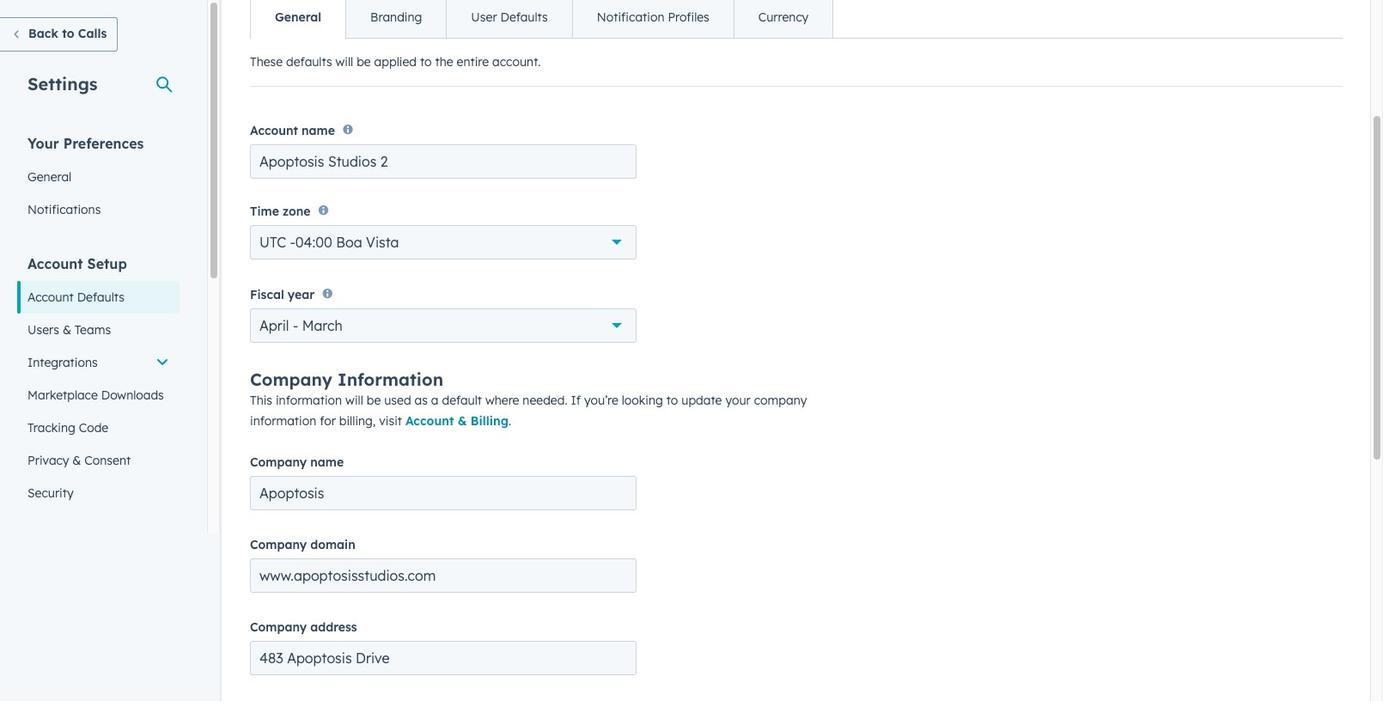 Task type: vqa. For each thing, say whether or not it's contained in the screenshot.
"MEETING" icon
no



Task type: locate. For each thing, give the bounding box(es) containing it.
0 horizontal spatial to
[[62, 26, 74, 41]]

company name
[[250, 455, 344, 470]]

general inside your preferences element
[[27, 169, 72, 185]]

setup
[[87, 255, 127, 272]]

to
[[62, 26, 74, 41], [420, 54, 432, 70], [666, 393, 678, 408]]

currency
[[758, 9, 809, 25]]

company up this
[[250, 369, 332, 390]]

1 horizontal spatial general
[[275, 9, 321, 25]]

company information
[[250, 369, 443, 390]]

where
[[485, 393, 519, 408]]

name down the defaults at left top
[[302, 123, 335, 139]]

0 vertical spatial name
[[302, 123, 335, 139]]

1 vertical spatial -
[[293, 317, 298, 334]]

company domain
[[250, 537, 355, 552]]

preferences
[[63, 135, 144, 152]]

0 vertical spatial will
[[336, 54, 353, 70]]

notifications link
[[17, 193, 180, 226]]

3 company from the top
[[250, 537, 307, 552]]

general link for branding
[[251, 0, 345, 38]]

currency link
[[733, 0, 833, 38]]

be for applied
[[357, 54, 371, 70]]

back to calls
[[28, 26, 107, 41]]

defaults up users & teams link
[[77, 290, 125, 305]]

Account name text field
[[250, 145, 637, 179]]

notification profiles link
[[572, 0, 733, 38]]

1 vertical spatial will
[[345, 393, 363, 408]]

& inside 'link'
[[72, 453, 81, 468]]

tracking code link
[[17, 412, 180, 444]]

2 vertical spatial to
[[666, 393, 678, 408]]

domain
[[310, 537, 355, 552]]

general link up the defaults at left top
[[251, 0, 345, 38]]

utc
[[259, 233, 286, 251]]

defaults
[[500, 9, 548, 25], [77, 290, 125, 305]]

general link down preferences
[[17, 161, 180, 193]]

general
[[275, 9, 321, 25], [27, 169, 72, 185]]

company for company address
[[250, 619, 307, 635]]

1 horizontal spatial &
[[72, 453, 81, 468]]

marketplace
[[27, 387, 98, 403]]

tracking code
[[27, 420, 108, 436]]

users & teams link
[[17, 314, 180, 346]]

company left address
[[250, 619, 307, 635]]

marketplace downloads
[[27, 387, 164, 403]]

0 horizontal spatial general
[[27, 169, 72, 185]]

1 horizontal spatial to
[[420, 54, 432, 70]]

1 vertical spatial general
[[27, 169, 72, 185]]

account down a
[[405, 413, 454, 429]]

Company domain text field
[[250, 558, 637, 593]]

1 horizontal spatial defaults
[[500, 9, 548, 25]]

name
[[302, 123, 335, 139], [310, 455, 344, 470]]

- right "april"
[[293, 317, 298, 334]]

0 vertical spatial defaults
[[500, 9, 548, 25]]

security link
[[17, 477, 180, 509]]

0 vertical spatial &
[[63, 322, 71, 338]]

users
[[27, 322, 59, 338]]

be inside this information will be used as a default where needed. if you're looking to update your company information for billing, visit
[[367, 393, 381, 408]]

defaults inside account setup element
[[77, 290, 125, 305]]

1 vertical spatial &
[[458, 413, 467, 429]]

defaults right "user" on the left
[[500, 9, 548, 25]]

security
[[27, 485, 74, 501]]

general up the defaults at left top
[[275, 9, 321, 25]]

information
[[276, 393, 342, 408], [250, 413, 316, 429]]

calls
[[78, 26, 107, 41]]

company left domain
[[250, 537, 307, 552]]

address
[[310, 619, 357, 635]]

to left 'update'
[[666, 393, 678, 408]]

name for account name
[[302, 123, 335, 139]]

name down "for"
[[310, 455, 344, 470]]

0 vertical spatial -
[[290, 233, 295, 251]]

as
[[415, 393, 428, 408]]

& right privacy
[[72, 453, 81, 468]]

utc -04:00 boa vista button
[[250, 225, 637, 259]]

will up the billing, at the left bottom
[[345, 393, 363, 408]]

0 horizontal spatial &
[[63, 322, 71, 338]]

2 vertical spatial &
[[72, 453, 81, 468]]

0 vertical spatial to
[[62, 26, 74, 41]]

account name
[[250, 123, 335, 139]]

&
[[63, 322, 71, 338], [458, 413, 467, 429], [72, 453, 81, 468]]

branding link
[[345, 0, 446, 38]]

defaults inside "navigation"
[[500, 9, 548, 25]]

general inside "navigation"
[[275, 9, 321, 25]]

& right users
[[63, 322, 71, 338]]

company down this
[[250, 455, 307, 470]]

looking
[[622, 393, 663, 408]]

be
[[357, 54, 371, 70], [367, 393, 381, 408]]

2 horizontal spatial &
[[458, 413, 467, 429]]

information up "for"
[[276, 393, 342, 408]]

account & billing link
[[405, 413, 509, 429]]

be left applied on the left top of the page
[[357, 54, 371, 70]]

notifications
[[27, 202, 101, 217]]

needed.
[[523, 393, 568, 408]]

- right utc
[[290, 233, 295, 251]]

1 vertical spatial information
[[250, 413, 316, 429]]

company
[[250, 369, 332, 390], [250, 455, 307, 470], [250, 537, 307, 552], [250, 619, 307, 635]]

privacy & consent
[[27, 453, 131, 468]]

integrations
[[27, 355, 98, 370]]

account & billing .
[[405, 413, 511, 429]]

this
[[250, 393, 272, 408]]

0 vertical spatial be
[[357, 54, 371, 70]]

defaults for user defaults
[[500, 9, 548, 25]]

account up account defaults at left top
[[27, 255, 83, 272]]

account down these
[[250, 123, 298, 139]]

zone
[[283, 203, 311, 219]]

general link
[[251, 0, 345, 38], [17, 161, 180, 193]]

account up users
[[27, 290, 74, 305]]

1 horizontal spatial general link
[[251, 0, 345, 38]]

0 vertical spatial information
[[276, 393, 342, 408]]

& down default
[[458, 413, 467, 429]]

2 company from the top
[[250, 455, 307, 470]]

will
[[336, 54, 353, 70], [345, 393, 363, 408]]

will inside this information will be used as a default where needed. if you're looking to update your company information for billing, visit
[[345, 393, 363, 408]]

1 company from the top
[[250, 369, 332, 390]]

account for account setup
[[27, 255, 83, 272]]

information down this
[[250, 413, 316, 429]]

a
[[431, 393, 439, 408]]

account for account defaults
[[27, 290, 74, 305]]

-
[[290, 233, 295, 251], [293, 317, 298, 334]]

general down your
[[27, 169, 72, 185]]

account setup
[[27, 255, 127, 272]]

company address
[[250, 619, 357, 635]]

4 company from the top
[[250, 619, 307, 635]]

1 vertical spatial be
[[367, 393, 381, 408]]

will right the defaults at left top
[[336, 54, 353, 70]]

code
[[79, 420, 108, 436]]

billing
[[471, 413, 509, 429]]

company
[[754, 393, 807, 408]]

to left the "calls"
[[62, 26, 74, 41]]

1 vertical spatial name
[[310, 455, 344, 470]]

user defaults link
[[446, 0, 572, 38]]

2 horizontal spatial to
[[666, 393, 678, 408]]

time
[[250, 203, 279, 219]]

will for defaults
[[336, 54, 353, 70]]

to left the
[[420, 54, 432, 70]]

1 vertical spatial general link
[[17, 161, 180, 193]]

april - march
[[259, 317, 342, 334]]

used
[[384, 393, 411, 408]]

1 vertical spatial defaults
[[77, 290, 125, 305]]

0 horizontal spatial defaults
[[77, 290, 125, 305]]

general for branding
[[275, 9, 321, 25]]

privacy & consent link
[[17, 444, 180, 477]]

account
[[250, 123, 298, 139], [27, 255, 83, 272], [27, 290, 74, 305], [405, 413, 454, 429]]

branding
[[370, 9, 422, 25]]

Company name text field
[[250, 476, 637, 510]]

0 vertical spatial general link
[[251, 0, 345, 38]]

0 vertical spatial general
[[275, 9, 321, 25]]

0 horizontal spatial general link
[[17, 161, 180, 193]]

general link for notifications
[[17, 161, 180, 193]]

navigation
[[250, 0, 834, 39]]

account defaults link
[[17, 281, 180, 314]]

- for march
[[293, 317, 298, 334]]

be left 'used'
[[367, 393, 381, 408]]



Task type: describe. For each thing, give the bounding box(es) containing it.
& for billing
[[458, 413, 467, 429]]

teams
[[75, 322, 111, 338]]

marketplace downloads link
[[17, 379, 180, 412]]

fiscal
[[250, 287, 284, 302]]

these defaults will be applied to the entire account.
[[250, 54, 541, 70]]

notification
[[597, 9, 665, 25]]

back to calls link
[[0, 17, 118, 52]]

entire
[[457, 54, 489, 70]]

account.
[[492, 54, 541, 70]]

& for consent
[[72, 453, 81, 468]]

these
[[250, 54, 283, 70]]

defaults
[[286, 54, 332, 70]]

fiscal year
[[250, 287, 315, 302]]

april
[[259, 317, 289, 334]]

visit
[[379, 413, 402, 429]]

utc -04:00 boa vista
[[259, 233, 399, 251]]

company for company name
[[250, 455, 307, 470]]

to inside this information will be used as a default where needed. if you're looking to update your company information for billing, visit
[[666, 393, 678, 408]]

defaults for account defaults
[[77, 290, 125, 305]]

your
[[725, 393, 751, 408]]

will for information
[[345, 393, 363, 408]]

account defaults
[[27, 290, 125, 305]]

1 vertical spatial to
[[420, 54, 432, 70]]

update
[[682, 393, 722, 408]]

year
[[288, 287, 315, 302]]

back
[[28, 26, 58, 41]]

04:00
[[295, 233, 332, 251]]

integrations button
[[17, 346, 180, 379]]

account for account name
[[250, 123, 298, 139]]

general for notifications
[[27, 169, 72, 185]]

applied
[[374, 54, 417, 70]]

company for company domain
[[250, 537, 307, 552]]

privacy
[[27, 453, 69, 468]]

march
[[302, 317, 342, 334]]

april - march button
[[250, 308, 637, 343]]

notification profiles
[[597, 9, 709, 25]]

time zone
[[250, 203, 311, 219]]

you're
[[584, 393, 618, 408]]

& for teams
[[63, 322, 71, 338]]

your
[[27, 135, 59, 152]]

user defaults
[[471, 9, 548, 25]]

account setup element
[[17, 254, 180, 509]]

billing,
[[339, 413, 376, 429]]

boa
[[336, 233, 362, 251]]

user
[[471, 9, 497, 25]]

downloads
[[101, 387, 164, 403]]

the
[[435, 54, 453, 70]]

.
[[509, 413, 511, 429]]

vista
[[366, 233, 399, 251]]

company for company information
[[250, 369, 332, 390]]

navigation containing general
[[250, 0, 834, 39]]

- for 04:00
[[290, 233, 295, 251]]

this information will be used as a default where needed. if you're looking to update your company information for billing, visit
[[250, 393, 807, 429]]

your preferences element
[[17, 134, 180, 226]]

Company address text field
[[250, 641, 637, 675]]

tracking
[[27, 420, 75, 436]]

your preferences
[[27, 135, 144, 152]]

for
[[320, 413, 336, 429]]

information
[[338, 369, 443, 390]]

consent
[[84, 453, 131, 468]]

settings
[[27, 73, 98, 95]]

if
[[571, 393, 581, 408]]

profiles
[[668, 9, 709, 25]]

name for company name
[[310, 455, 344, 470]]

be for used
[[367, 393, 381, 408]]

users & teams
[[27, 322, 111, 338]]

default
[[442, 393, 482, 408]]



